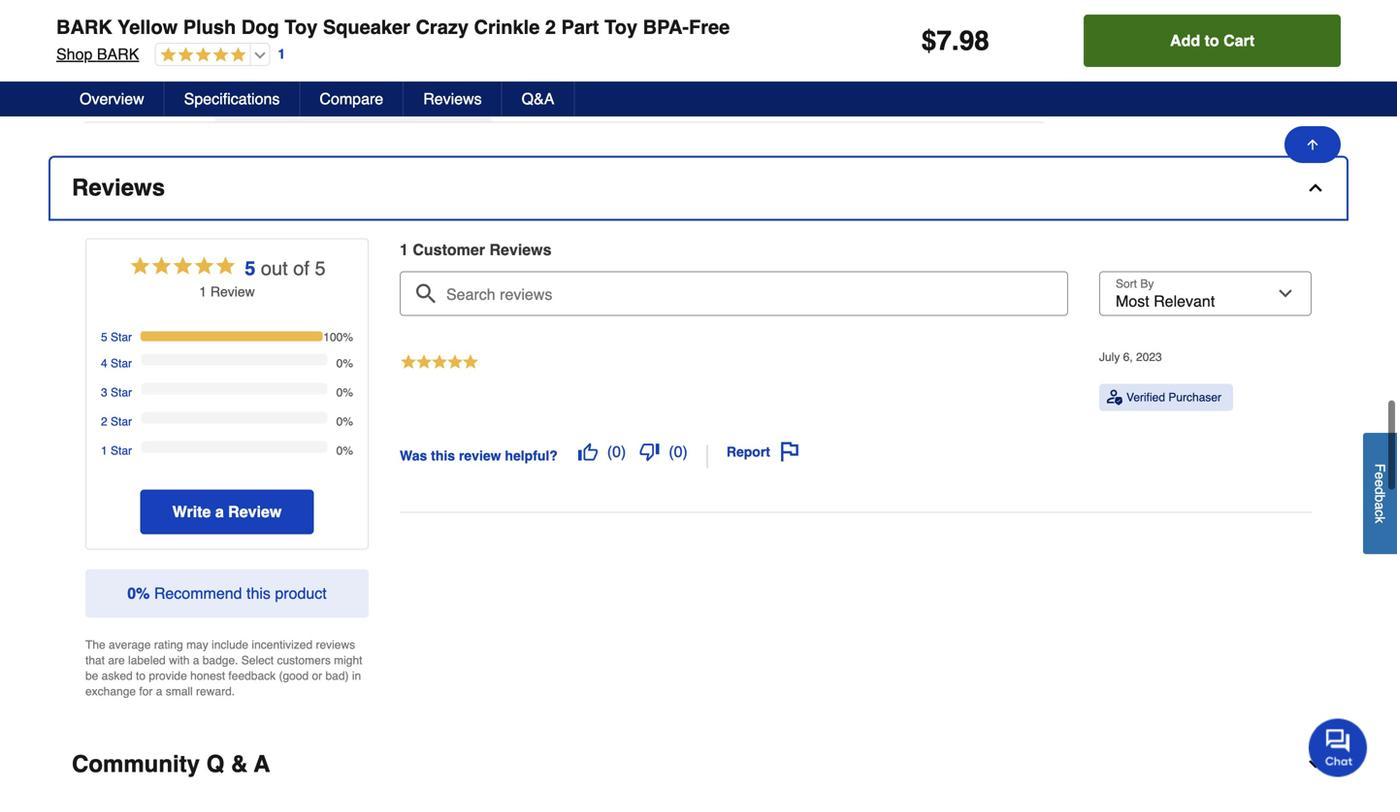 Task type: locate. For each thing, give the bounding box(es) containing it.
to inside button
[[1205, 32, 1220, 50]]

q&a button
[[503, 82, 575, 116]]

3 plush dog toy from the left
[[827, 24, 926, 42]]

0 right 'thumb down' icon
[[674, 443, 683, 460]]

1 horizontal spatial yes image
[[550, 82, 565, 98]]

yes image down part
[[550, 82, 565, 98]]

july 6, 2023
[[1100, 350, 1163, 364]]

b
[[1373, 495, 1389, 502]]

2 ( from the left
[[669, 443, 674, 460]]

chevron up image
[[1307, 178, 1326, 197]]

dog left bpa-
[[593, 24, 622, 42]]

5 stars image down name
[[156, 47, 246, 65]]

1 horizontal spatial cell
[[550, 82, 710, 102]]

4 star from the top
[[111, 415, 132, 428]]

1 vertical spatial review
[[211, 284, 255, 299]]

1 vertical spatial to
[[136, 669, 146, 683]]

1 horizontal spatial 0
[[613, 443, 621, 460]]

toy
[[285, 16, 318, 38], [605, 16, 638, 38], [349, 24, 373, 42], [626, 24, 650, 42], [902, 24, 926, 42]]

5 stars image for 5
[[129, 254, 237, 282]]

reviews for the top reviews button
[[423, 90, 482, 108]]

yes image
[[827, 82, 842, 98]]

1 horizontal spatial 5
[[245, 257, 256, 279]]

2 horizontal spatial plush dog toy cell
[[827, 23, 987, 43]]

0 horizontal spatial 2
[[101, 415, 107, 428]]

1 for 1 star
[[101, 444, 107, 458]]

0%
[[337, 357, 353, 370], [337, 386, 353, 399], [337, 415, 353, 428], [337, 444, 353, 458]]

star for 2 star
[[111, 415, 132, 428]]

1 horizontal spatial this
[[431, 448, 455, 464]]

3 star from the top
[[111, 386, 132, 399]]

0 horizontal spatial cell
[[273, 82, 433, 102]]

100%
[[324, 330, 353, 344]]

2 horizontal spatial 0
[[674, 443, 683, 460]]

0 horizontal spatial squeaker
[[84, 83, 154, 101]]

4 star
[[101, 357, 132, 370]]

write a review
[[172, 503, 282, 521]]

1 horizontal spatial to
[[1205, 32, 1220, 50]]

0 vertical spatial reviews button
[[404, 82, 503, 116]]

e up b
[[1373, 479, 1389, 487]]

bark up 'shop'
[[56, 16, 112, 38]]

e
[[1373, 472, 1389, 479], [1373, 479, 1389, 487]]

report
[[727, 444, 771, 459]]

this right was
[[431, 448, 455, 464]]

add to cart button
[[1085, 15, 1342, 67]]

( 0 ) for thumb up image
[[607, 443, 626, 460]]

2 vertical spatial 5 stars image
[[400, 353, 480, 374]]

0% for 1 star
[[337, 444, 353, 458]]

5 stars image left out
[[129, 254, 237, 282]]

star up the 1 star
[[111, 415, 132, 428]]

2 down 3 in the left of the page
[[101, 415, 107, 428]]

1 ( 0 ) from the left
[[607, 443, 626, 460]]

5 stars image
[[156, 47, 246, 65], [129, 254, 237, 282], [400, 353, 480, 374]]

1
[[278, 46, 286, 62], [400, 241, 409, 259], [199, 284, 207, 299], [101, 444, 107, 458]]

yes image left compare
[[273, 82, 289, 98]]

report button
[[720, 435, 807, 468]]

compare button
[[300, 82, 404, 116]]

&
[[231, 751, 248, 777]]

2 horizontal spatial cell
[[827, 82, 987, 102]]

write
[[172, 503, 211, 521]]

reviews
[[316, 638, 355, 652]]

0 vertical spatial reviews
[[423, 90, 482, 108]]

2
[[545, 16, 556, 38], [101, 415, 107, 428]]

badge.
[[203, 654, 238, 667]]

name
[[135, 24, 178, 42]]

bark
[[56, 16, 112, 38], [97, 45, 139, 63]]

2 0% from the top
[[337, 386, 353, 399]]

a inside button
[[215, 503, 224, 521]]

2 star from the top
[[111, 357, 132, 370]]

crazy
[[416, 16, 469, 38]]

5 star from the top
[[111, 444, 132, 458]]

was this review helpful?
[[400, 448, 558, 464]]

0% for 3 star
[[337, 386, 353, 399]]

) right 'thumb down' icon
[[683, 443, 688, 460]]

( 0 ) right 'thumb down' icon
[[669, 443, 688, 460]]

reviews
[[423, 90, 482, 108], [72, 174, 165, 201]]

exchange
[[85, 685, 136, 698]]

1 e from the top
[[1373, 472, 1389, 479]]

plush
[[183, 16, 236, 38], [273, 24, 312, 42], [550, 24, 589, 42], [827, 24, 865, 42]]

7
[[937, 25, 952, 56]]

to
[[1205, 32, 1220, 50], [136, 669, 146, 683]]

1 ( from the left
[[607, 443, 613, 460]]

cell down bark yellow plush dog toy squeaker crazy crinkle 2 part toy bpa-free at the top of the page
[[273, 82, 433, 102]]

review inside 5 out of 5 1 review
[[211, 284, 255, 299]]

5 stars image up was
[[400, 353, 480, 374]]

0 vertical spatial to
[[1205, 32, 1220, 50]]

squeaker down shop bark
[[84, 83, 154, 101]]

1 horizontal spatial plush dog toy cell
[[550, 23, 710, 43]]

star down the 2 star
[[111, 444, 132, 458]]

( for 'thumb down' icon
[[669, 443, 674, 460]]

squeaker up compare
[[323, 16, 411, 38]]

1 horizontal spatial plush dog toy
[[550, 24, 650, 42]]

0 horizontal spatial )
[[621, 443, 626, 460]]

a right write
[[215, 503, 224, 521]]

0 vertical spatial this
[[431, 448, 455, 464]]

( right thumb up image
[[607, 443, 613, 460]]

add
[[1171, 32, 1201, 50]]

community q & a button
[[50, 734, 1347, 789]]

review
[[459, 448, 501, 464]]

cell
[[273, 82, 433, 102], [550, 82, 710, 102], [827, 82, 987, 102]]

cell down bpa-
[[550, 82, 710, 102]]

2 plush dog toy from the left
[[550, 24, 650, 42]]

community q & a
[[72, 751, 270, 777]]

1 horizontal spatial )
[[683, 443, 688, 460]]

customer
[[413, 241, 485, 259]]

purchaser
[[1169, 391, 1222, 404]]

that
[[85, 654, 105, 667]]

3 0% from the top
[[337, 415, 353, 428]]

1 horizontal spatial ( 0 )
[[669, 443, 688, 460]]

free
[[689, 16, 730, 38]]

0 horizontal spatial yes image
[[273, 82, 289, 98]]

0 horizontal spatial plush dog toy cell
[[273, 23, 433, 43]]

( 0 )
[[607, 443, 626, 460], [669, 443, 688, 460]]

plush dog toy up q&a button
[[550, 24, 650, 42]]

2 e from the top
[[1373, 479, 1389, 487]]

squeaker
[[323, 16, 411, 38], [84, 83, 154, 101]]

this
[[431, 448, 455, 464], [247, 584, 271, 602]]

5 up the '4'
[[101, 330, 107, 344]]

5
[[245, 257, 256, 279], [315, 257, 326, 279], [101, 330, 107, 344]]

review inside write a review button
[[228, 503, 282, 521]]

verified purchaser
[[1127, 391, 1222, 404]]

5 right of
[[315, 257, 326, 279]]

a
[[1373, 502, 1389, 510], [215, 503, 224, 521], [193, 654, 199, 667], [156, 685, 162, 698]]

plush dog toy cell
[[273, 23, 433, 43], [550, 23, 710, 43], [827, 23, 987, 43]]

plush dog toy up compare
[[273, 24, 373, 42]]

plush up yes image
[[827, 24, 865, 42]]

star for 5 star
[[111, 330, 132, 344]]

0 up average
[[127, 584, 136, 602]]

add to cart
[[1171, 32, 1255, 50]]

c
[[1373, 510, 1389, 517]]

yes image
[[273, 82, 289, 98], [550, 82, 565, 98]]

0% for 4 star
[[337, 357, 353, 370]]

0 right thumb up image
[[613, 443, 621, 460]]

3
[[101, 386, 107, 399]]

to up for
[[136, 669, 146, 683]]

customers
[[277, 654, 331, 667]]

star right the '4'
[[111, 357, 132, 370]]

q&a
[[522, 90, 555, 108]]

be
[[85, 669, 98, 683]]

a up k
[[1373, 502, 1389, 510]]

star for 4 star
[[111, 357, 132, 370]]

1 vertical spatial 5 stars image
[[129, 254, 237, 282]]

reviews down the overview button
[[72, 174, 165, 201]]

out
[[261, 257, 288, 279]]

star right 3 in the left of the page
[[111, 386, 132, 399]]

specifications button
[[165, 82, 300, 116]]

1 plush dog toy from the left
[[273, 24, 373, 42]]

( 0 ) right thumb up image
[[607, 443, 626, 460]]

0 horizontal spatial ( 0 )
[[607, 443, 626, 460]]

1 vertical spatial reviews
[[72, 174, 165, 201]]

dog left $
[[870, 24, 898, 42]]

0 horizontal spatial 5
[[101, 330, 107, 344]]

flag image
[[780, 442, 800, 461]]

4 0% from the top
[[337, 444, 353, 458]]

1 horizontal spatial (
[[669, 443, 674, 460]]

with
[[169, 654, 190, 667]]

arrow up image
[[1306, 137, 1321, 152]]

0 vertical spatial 2
[[545, 16, 556, 38]]

1 star from the top
[[111, 330, 132, 344]]

5 left out
[[245, 257, 256, 279]]

2 cell from the left
[[550, 82, 710, 102]]

helpful?
[[505, 448, 558, 464]]

2 horizontal spatial plush dog toy
[[827, 24, 926, 42]]

2 ) from the left
[[683, 443, 688, 460]]

0 horizontal spatial reviews
[[72, 174, 165, 201]]

1 0% from the top
[[337, 357, 353, 370]]

0 vertical spatial review
[[490, 241, 543, 259]]

0 horizontal spatial plush dog toy
[[273, 24, 373, 42]]

5 stars image for july 6, 2023
[[400, 353, 480, 374]]

3 star
[[101, 386, 132, 399]]

in
[[352, 669, 361, 683]]

( right 'thumb down' icon
[[669, 443, 674, 460]]

(
[[607, 443, 613, 460], [669, 443, 674, 460]]

) left 'thumb down' icon
[[621, 443, 626, 460]]

0
[[613, 443, 621, 460], [674, 443, 683, 460], [127, 584, 136, 602]]

plush right name
[[183, 16, 236, 38]]

2023
[[1137, 350, 1163, 364]]

d
[[1373, 487, 1389, 495]]

star up 4 star
[[111, 330, 132, 344]]

plush dog toy left 7
[[827, 24, 926, 42]]

0 horizontal spatial (
[[607, 443, 613, 460]]

2 ( 0 ) from the left
[[669, 443, 688, 460]]

1 customer review s
[[400, 241, 552, 259]]

1 horizontal spatial reviews
[[423, 90, 482, 108]]

0 horizontal spatial to
[[136, 669, 146, 683]]

1 vertical spatial reviews button
[[50, 158, 1347, 219]]

cell down $
[[827, 82, 987, 102]]

e up d
[[1373, 472, 1389, 479]]

1 ) from the left
[[621, 443, 626, 460]]

dog
[[242, 16, 279, 38], [316, 24, 345, 42], [593, 24, 622, 42], [870, 24, 898, 42]]

to right add on the right top
[[1205, 32, 1220, 50]]

bark down the series
[[97, 45, 139, 63]]

2 left part
[[545, 16, 556, 38]]

reviews down crazy
[[423, 90, 482, 108]]

2 vertical spatial review
[[228, 503, 282, 521]]

star
[[111, 330, 132, 344], [111, 357, 132, 370], [111, 386, 132, 399], [111, 415, 132, 428], [111, 444, 132, 458]]

community
[[72, 751, 200, 777]]

0 horizontal spatial 0
[[127, 584, 136, 602]]

review
[[490, 241, 543, 259], [211, 284, 255, 299], [228, 503, 282, 521]]

plush dog toy
[[273, 24, 373, 42], [550, 24, 650, 42], [827, 24, 926, 42]]

0 horizontal spatial this
[[247, 584, 271, 602]]

98
[[960, 25, 990, 56]]

this left product
[[247, 584, 271, 602]]

1 horizontal spatial squeaker
[[323, 16, 411, 38]]



Task type: vqa. For each thing, say whether or not it's contained in the screenshot.
Do
no



Task type: describe. For each thing, give the bounding box(es) containing it.
k
[[1373, 517, 1389, 523]]

asked
[[102, 669, 133, 683]]

series name
[[84, 24, 178, 42]]

series
[[84, 24, 131, 42]]

5 for star
[[101, 330, 107, 344]]

specifications
[[184, 90, 280, 108]]

thumb up image
[[578, 442, 598, 461]]

incentivized
[[252, 638, 313, 652]]

%
[[136, 584, 150, 602]]

4
[[101, 357, 107, 370]]

0 % recommend this product
[[127, 584, 327, 602]]

plush dog toy for third plush dog toy cell from left
[[827, 24, 926, 42]]

q
[[206, 751, 225, 777]]

recommend
[[154, 584, 242, 602]]

shop
[[56, 45, 93, 63]]

a right for
[[156, 685, 162, 698]]

1 vertical spatial bark
[[97, 45, 139, 63]]

the
[[85, 638, 105, 652]]

star for 1 star
[[111, 444, 132, 458]]

bark yellow plush dog toy squeaker crazy crinkle 2 part toy bpa-free
[[56, 16, 730, 38]]

plush right crinkle
[[550, 24, 589, 42]]

a
[[254, 751, 270, 777]]

plush dog toy for second plush dog toy cell from the right
[[550, 24, 650, 42]]

bpa-
[[643, 16, 689, 38]]

select
[[242, 654, 274, 667]]

overview button
[[60, 82, 165, 116]]

verified
[[1127, 391, 1166, 404]]

f e e d b a c k button
[[1364, 433, 1398, 554]]

1 vertical spatial 2
[[101, 415, 107, 428]]

chevron down image
[[1307, 755, 1326, 774]]

small
[[166, 685, 193, 698]]

) for thumb up image
[[621, 443, 626, 460]]

labeled
[[128, 654, 166, 667]]

2 star
[[101, 415, 132, 428]]

dog up specifications
[[242, 16, 279, 38]]

0 vertical spatial 5 stars image
[[156, 47, 246, 65]]

shop bark
[[56, 45, 139, 63]]

to inside the average rating may include incentivized reviews that are labeled with a badge. select customers might be asked to provide honest feedback (good or bad) in exchange for a small reward.
[[136, 669, 146, 683]]

was
[[400, 448, 427, 464]]

compare
[[320, 90, 384, 108]]

(good
[[279, 669, 309, 683]]

) for 'thumb down' icon
[[683, 443, 688, 460]]

provide
[[149, 669, 187, 683]]

( 0 ) for 'thumb down' icon
[[669, 443, 688, 460]]

Search reviews text field
[[408, 271, 1061, 304]]

review for customer
[[490, 241, 543, 259]]

star for 3 star
[[111, 386, 132, 399]]

average
[[109, 638, 151, 652]]

1 yes image from the left
[[273, 82, 289, 98]]

5 for out
[[245, 257, 256, 279]]

cart
[[1224, 32, 1255, 50]]

1 plush dog toy cell from the left
[[273, 23, 433, 43]]

for
[[139, 685, 153, 698]]

reviews for the bottom reviews button
[[72, 174, 165, 201]]

1 vertical spatial squeaker
[[84, 83, 154, 101]]

( for thumb up image
[[607, 443, 613, 460]]

1 inside 5 out of 5 1 review
[[199, 284, 207, 299]]

f e e d b a c k
[[1373, 464, 1389, 523]]

1 for 1
[[278, 46, 286, 62]]

july
[[1100, 350, 1121, 364]]

rating
[[154, 638, 183, 652]]

a down may
[[193, 654, 199, 667]]

crinkle
[[474, 16, 540, 38]]

$ 7 . 98
[[922, 25, 990, 56]]

6,
[[1124, 350, 1134, 364]]

0 for thumb up image
[[613, 443, 621, 460]]

the average rating may include incentivized reviews that are labeled with a badge. select customers might be asked to provide honest feedback (good or bad) in exchange for a small reward.
[[85, 638, 363, 698]]

s
[[543, 241, 552, 259]]

overview
[[80, 90, 144, 108]]

of
[[293, 257, 310, 279]]

2 horizontal spatial 5
[[315, 257, 326, 279]]

or
[[312, 669, 322, 683]]

1 horizontal spatial 2
[[545, 16, 556, 38]]

write a review button
[[140, 490, 314, 534]]

2 plush dog toy cell from the left
[[550, 23, 710, 43]]

part
[[562, 16, 599, 38]]

plush up compare button at the top of the page
[[273, 24, 312, 42]]

1 vertical spatial this
[[247, 584, 271, 602]]

$
[[922, 25, 937, 56]]

3 cell from the left
[[827, 82, 987, 102]]

might
[[334, 654, 363, 667]]

thumb down image
[[640, 442, 659, 461]]

0 vertical spatial squeaker
[[323, 16, 411, 38]]

feedback
[[229, 669, 276, 683]]

.
[[952, 25, 960, 56]]

0 vertical spatial bark
[[56, 16, 112, 38]]

reward.
[[196, 685, 235, 698]]

3 plush dog toy cell from the left
[[827, 23, 987, 43]]

0 for 'thumb down' icon
[[674, 443, 683, 460]]

chat invite button image
[[1310, 718, 1369, 777]]

may
[[186, 638, 208, 652]]

f
[[1373, 464, 1389, 472]]

verified purchaser icon image
[[1108, 390, 1123, 405]]

1 star
[[101, 444, 132, 458]]

honest
[[190, 669, 225, 683]]

1 for 1 customer review s
[[400, 241, 409, 259]]

product
[[275, 584, 327, 602]]

include
[[212, 638, 249, 652]]

0% for 2 star
[[337, 415, 353, 428]]

2 yes image from the left
[[550, 82, 565, 98]]

5 out of 5 1 review
[[199, 257, 326, 299]]

dog up compare
[[316, 24, 345, 42]]

1 cell from the left
[[273, 82, 433, 102]]

a inside button
[[1373, 502, 1389, 510]]

are
[[108, 654, 125, 667]]

review for a
[[228, 503, 282, 521]]

5 star
[[101, 330, 132, 344]]

yellow
[[118, 16, 178, 38]]

plush dog toy for 1st plush dog toy cell from the left
[[273, 24, 373, 42]]



